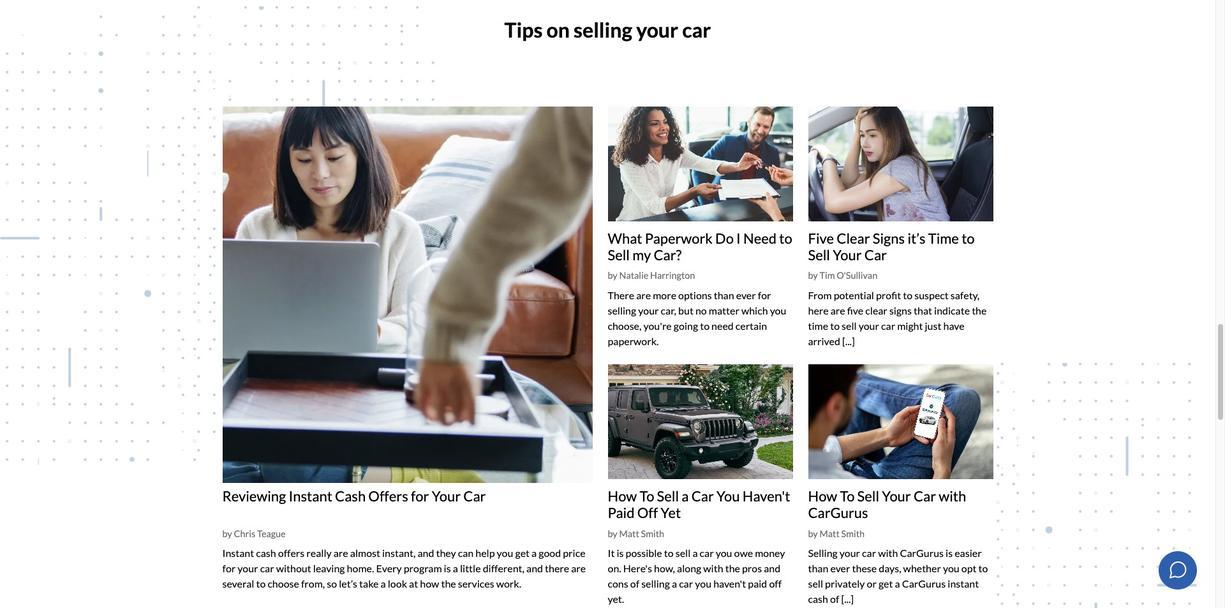 Task type: locate. For each thing, give the bounding box(es) containing it.
reviewing instant cash offers for your car link
[[222, 488, 486, 505]]

you inside instant cash offers really are almost instant, and they can help you get a good price for your car without leaving home. every program is a little different, and there are several to choose from, so let's take a look at how the services work.
[[497, 547, 514, 560]]

going
[[674, 320, 698, 332]]

0 vertical spatial for
[[758, 289, 772, 301]]

1 horizontal spatial by matt smith
[[809, 528, 865, 539]]

matter
[[709, 305, 740, 317]]

a left look
[[381, 578, 386, 590]]

1 vertical spatial [...]
[[842, 593, 854, 605]]

1 horizontal spatial ever
[[831, 563, 851, 575]]

1 vertical spatial of
[[831, 593, 840, 605]]

2 vertical spatial with
[[704, 563, 724, 575]]

sell inside selling your car with cargurus is easier than ever these days, whether you opt to sell privately or get a cargurus instant cash of [...]
[[809, 578, 824, 590]]

need
[[744, 230, 777, 247]]

little
[[460, 563, 481, 575]]

1 horizontal spatial your
[[833, 246, 862, 264]]

cargurus up the selling
[[809, 505, 869, 522]]

cargurus inside how to sell your car with cargurus
[[809, 505, 869, 522]]

0 vertical spatial than
[[714, 289, 735, 301]]

profit
[[877, 289, 902, 301]]

0 horizontal spatial smith
[[641, 528, 665, 539]]

is down they
[[444, 563, 451, 575]]

1 to from the left
[[640, 488, 655, 505]]

certain
[[736, 320, 767, 332]]

work.
[[496, 578, 522, 590]]

than
[[714, 289, 735, 301], [809, 563, 829, 575]]

home.
[[347, 563, 374, 575]]

your inside instant cash offers really are almost instant, and they can help you get a good price for your car without leaving home. every program is a little different, and there are several to choose from, so let's take a look at how the services work.
[[238, 563, 258, 575]]

to inside how to sell your car with cargurus
[[840, 488, 855, 505]]

cargurus up whether
[[900, 547, 944, 560]]

0 vertical spatial sell
[[842, 320, 857, 332]]

1 horizontal spatial is
[[617, 547, 624, 560]]

how to sell your car with cargurus
[[809, 488, 967, 522]]

[...] right arrived
[[843, 335, 855, 347]]

sell
[[842, 320, 857, 332], [676, 547, 691, 560], [809, 578, 824, 590]]

from potential profit to suspect safety, here are five clear signs that indicate the time to sell your car might just have arrived [...]
[[809, 289, 987, 347]]

1 vertical spatial the
[[726, 563, 740, 575]]

selling down there
[[608, 305, 637, 317]]

you left owe on the right bottom of page
[[716, 547, 733, 560]]

0 horizontal spatial for
[[222, 563, 236, 575]]

0 vertical spatial with
[[939, 488, 967, 505]]

different,
[[483, 563, 525, 575]]

[...] inside selling your car with cargurus is easier than ever these days, whether you opt to sell privately or get a cargurus instant cash of [...]
[[842, 593, 854, 605]]

of down privately
[[831, 593, 840, 605]]

five clear signs it's time to sell your car image
[[809, 106, 994, 221]]

1 horizontal spatial instant
[[289, 488, 333, 505]]

the up haven't
[[726, 563, 740, 575]]

2 horizontal spatial the
[[972, 305, 987, 317]]

to
[[780, 230, 793, 247], [962, 230, 975, 247], [904, 289, 913, 301], [700, 320, 710, 332], [831, 320, 840, 332], [664, 547, 674, 560], [979, 563, 989, 575], [256, 578, 266, 590]]

are down 'by natalie harrington'
[[637, 289, 651, 301]]

you inside there are more options than ever for selling your car, but no matter which you choose, you're going to need certain paperwork.
[[770, 305, 787, 317]]

good
[[539, 547, 561, 560]]

cash down teague
[[256, 547, 276, 560]]

look
[[388, 578, 407, 590]]

ever
[[737, 289, 756, 301], [831, 563, 851, 575]]

for inside instant cash offers really are almost instant, and they can help you get a good price for your car without leaving home. every program is a little different, and there are several to choose from, so let's take a look at how the services work.
[[222, 563, 236, 575]]

2 vertical spatial the
[[441, 578, 456, 590]]

reviewing instant cash offers for your car
[[222, 488, 486, 505]]

0 horizontal spatial get
[[515, 547, 530, 560]]

the down the safety,
[[972, 305, 987, 317]]

smith down off
[[641, 528, 665, 539]]

smith
[[641, 528, 665, 539], [842, 528, 865, 539]]

car
[[865, 246, 887, 264], [464, 488, 486, 505], [692, 488, 714, 505], [914, 488, 937, 505]]

it is possible to sell a car you owe money on. here's how, along with the pros and cons of selling a car you haven't paid off yet.
[[608, 547, 786, 605]]

by left "natalie"
[[608, 270, 618, 281]]

cash inside instant cash offers really are almost instant, and they can help you get a good price for your car without leaving home. every program is a little different, and there are several to choose from, so let's take a look at how the services work.
[[256, 547, 276, 560]]

1 horizontal spatial with
[[879, 547, 899, 560]]

1 horizontal spatial to
[[840, 488, 855, 505]]

by matt smith up possible
[[608, 528, 665, 539]]

1 horizontal spatial sell
[[809, 578, 824, 590]]

1 smith from the left
[[641, 528, 665, 539]]

cash down privately
[[809, 593, 829, 605]]

tips on selling your car
[[505, 17, 711, 42]]

car inside instant cash offers really are almost instant, and they can help you get a good price for your car without leaving home. every program is a little different, and there are several to choose from, so let's take a look at how the services work.
[[260, 563, 274, 575]]

tips
[[505, 17, 543, 42]]

car inside five clear signs it's time to sell your car
[[865, 246, 887, 264]]

matt
[[620, 528, 640, 539], [820, 528, 840, 539]]

five clear signs it's time to sell your car link
[[809, 230, 975, 264]]

your inside there are more options than ever for selling your car, but no matter which you choose, you're going to need certain paperwork.
[[639, 305, 659, 317]]

to inside five clear signs it's time to sell your car
[[962, 230, 975, 247]]

with up haven't
[[704, 563, 724, 575]]

you inside selling your car with cargurus is easier than ever these days, whether you opt to sell privately or get a cargurus instant cash of [...]
[[944, 563, 960, 575]]

1 vertical spatial ever
[[831, 563, 851, 575]]

paperwork.
[[608, 335, 659, 347]]

2 horizontal spatial sell
[[842, 320, 857, 332]]

the inside from potential profit to suspect safety, here are five clear signs that indicate the time to sell your car might just have arrived [...]
[[972, 305, 987, 317]]

1 horizontal spatial matt
[[820, 528, 840, 539]]

chris
[[234, 528, 255, 539]]

how for how to sell your car with cargurus
[[809, 488, 838, 505]]

to inside the "it is possible to sell a car you owe money on. here's how, along with the pros and cons of selling a car you haven't paid off yet."
[[664, 547, 674, 560]]

for up the several
[[222, 563, 236, 575]]

offers
[[278, 547, 305, 560]]

0 horizontal spatial than
[[714, 289, 735, 301]]

but
[[679, 305, 694, 317]]

opt
[[962, 563, 977, 575]]

1 horizontal spatial and
[[527, 563, 543, 575]]

to for your
[[840, 488, 855, 505]]

easier
[[955, 547, 982, 560]]

0 horizontal spatial with
[[704, 563, 724, 575]]

with inside how to sell your car with cargurus
[[939, 488, 967, 505]]

by matt smith up the selling
[[809, 528, 865, 539]]

let's
[[339, 578, 358, 590]]

0 vertical spatial [...]
[[843, 335, 855, 347]]

are down price
[[572, 563, 586, 575]]

open chat window image
[[1169, 560, 1189, 581]]

to inside how to sell a car you haven't paid off yet
[[640, 488, 655, 505]]

car
[[683, 17, 711, 42], [882, 320, 896, 332], [700, 547, 714, 560], [863, 547, 877, 560], [260, 563, 274, 575], [679, 578, 693, 590]]

choose
[[268, 578, 299, 590]]

with up easier
[[939, 488, 967, 505]]

1 horizontal spatial smith
[[842, 528, 865, 539]]

0 horizontal spatial of
[[631, 578, 640, 590]]

by up the selling
[[809, 528, 818, 539]]

1 vertical spatial sell
[[676, 547, 691, 560]]

cash
[[335, 488, 366, 505]]

help
[[476, 547, 495, 560]]

for up which
[[758, 289, 772, 301]]

0 vertical spatial of
[[631, 578, 640, 590]]

1 how from the left
[[608, 488, 637, 505]]

your inside from potential profit to suspect safety, here are five clear signs that indicate the time to sell your car might just have arrived [...]
[[859, 320, 880, 332]]

1 vertical spatial than
[[809, 563, 829, 575]]

your inside five clear signs it's time to sell your car
[[833, 246, 862, 264]]

and
[[418, 547, 434, 560], [527, 563, 543, 575], [764, 563, 781, 575]]

there
[[545, 563, 570, 575]]

get
[[515, 547, 530, 560], [879, 578, 893, 590]]

it's
[[908, 230, 926, 247]]

how right haven't
[[809, 488, 838, 505]]

are up "leaving"
[[334, 547, 348, 560]]

of down here's
[[631, 578, 640, 590]]

0 vertical spatial cash
[[256, 547, 276, 560]]

sell left privately
[[809, 578, 824, 590]]

by left tim at the right top of page
[[809, 270, 818, 281]]

than up matter
[[714, 289, 735, 301]]

how to sell your car with cargurus link
[[809, 488, 967, 522]]

so
[[327, 578, 337, 590]]

you right which
[[770, 305, 787, 317]]

a down days,
[[895, 578, 901, 590]]

sell inside from potential profit to suspect safety, here are five clear signs that indicate the time to sell your car might just have arrived [...]
[[842, 320, 857, 332]]

0 vertical spatial cargurus
[[809, 505, 869, 522]]

program
[[404, 563, 442, 575]]

0 vertical spatial the
[[972, 305, 987, 317]]

sell inside the "it is possible to sell a car you owe money on. here's how, along with the pros and cons of selling a car you haven't paid off yet."
[[676, 547, 691, 560]]

selling down how,
[[642, 578, 670, 590]]

by up it
[[608, 528, 618, 539]]

get up different,
[[515, 547, 530, 560]]

[...]
[[843, 335, 855, 347], [842, 593, 854, 605]]

2 how from the left
[[809, 488, 838, 505]]

selling right on
[[574, 17, 633, 42]]

0 horizontal spatial ever
[[737, 289, 756, 301]]

for
[[758, 289, 772, 301], [411, 488, 429, 505], [222, 563, 236, 575]]

2 horizontal spatial with
[[939, 488, 967, 505]]

the right "how"
[[441, 578, 456, 590]]

is right it
[[617, 547, 624, 560]]

the
[[972, 305, 987, 317], [726, 563, 740, 575], [441, 578, 456, 590]]

how inside how to sell your car with cargurus
[[809, 488, 838, 505]]

need
[[712, 320, 734, 332]]

1 vertical spatial cargurus
[[900, 547, 944, 560]]

0 horizontal spatial sell
[[676, 547, 691, 560]]

off
[[770, 578, 782, 590]]

how inside how to sell a car you haven't paid off yet
[[608, 488, 637, 505]]

1 vertical spatial with
[[879, 547, 899, 560]]

1 horizontal spatial than
[[809, 563, 829, 575]]

reviewing instant cash offers for your car image
[[185, 69, 630, 521]]

0 horizontal spatial matt
[[620, 528, 640, 539]]

2 vertical spatial selling
[[642, 578, 670, 590]]

2 horizontal spatial your
[[882, 488, 911, 505]]

cargurus down whether
[[903, 578, 946, 590]]

smith up "these"
[[842, 528, 865, 539]]

car,
[[661, 305, 677, 317]]

for right 'offers'
[[411, 488, 429, 505]]

to inside there are more options than ever for selling your car, but no matter which you choose, you're going to need certain paperwork.
[[700, 320, 710, 332]]

are left five
[[831, 305, 846, 317]]

you
[[717, 488, 740, 505]]

0 horizontal spatial is
[[444, 563, 451, 575]]

2 horizontal spatial and
[[764, 563, 781, 575]]

sell up along
[[676, 547, 691, 560]]

are
[[637, 289, 651, 301], [831, 305, 846, 317], [334, 547, 348, 560], [572, 563, 586, 575]]

here
[[809, 305, 829, 317]]

0 horizontal spatial the
[[441, 578, 456, 590]]

your
[[833, 246, 862, 264], [432, 488, 461, 505], [882, 488, 911, 505]]

instant down chris
[[222, 547, 254, 560]]

2 to from the left
[[840, 488, 855, 505]]

0 horizontal spatial instant
[[222, 547, 254, 560]]

you left opt
[[944, 563, 960, 575]]

more
[[653, 289, 677, 301]]

1 vertical spatial selling
[[608, 305, 637, 317]]

[...] inside from potential profit to suspect safety, here are five clear signs that indicate the time to sell your car might just have arrived [...]
[[843, 335, 855, 347]]

car?
[[654, 246, 682, 264]]

is
[[617, 547, 624, 560], [946, 547, 953, 560], [444, 563, 451, 575]]

with inside the "it is possible to sell a car you owe money on. here's how, along with the pros and cons of selling a car you haven't paid off yet."
[[704, 563, 724, 575]]

days,
[[879, 563, 902, 575]]

ever up which
[[737, 289, 756, 301]]

1 horizontal spatial of
[[831, 593, 840, 605]]

and down money
[[764, 563, 781, 575]]

to for a
[[640, 488, 655, 505]]

1 horizontal spatial for
[[411, 488, 429, 505]]

matt down paid
[[620, 528, 640, 539]]

[...] down privately
[[842, 593, 854, 605]]

1 horizontal spatial cash
[[809, 593, 829, 605]]

2 vertical spatial sell
[[809, 578, 824, 590]]

how left off
[[608, 488, 637, 505]]

harrington
[[651, 270, 695, 281]]

sell inside how to sell a car you haven't paid off yet
[[657, 488, 679, 505]]

how for how to sell a car you haven't paid off yet
[[608, 488, 637, 505]]

is left easier
[[946, 547, 953, 560]]

0 horizontal spatial how
[[608, 488, 637, 505]]

2 matt from the left
[[820, 528, 840, 539]]

0 horizontal spatial to
[[640, 488, 655, 505]]

than down the selling
[[809, 563, 829, 575]]

2 vertical spatial for
[[222, 563, 236, 575]]

how
[[608, 488, 637, 505], [809, 488, 838, 505]]

1 horizontal spatial the
[[726, 563, 740, 575]]

how to sell a car you haven't paid off yet link
[[608, 488, 791, 522]]

you up different,
[[497, 547, 514, 560]]

how,
[[654, 563, 675, 575]]

1 vertical spatial cash
[[809, 593, 829, 605]]

1 vertical spatial get
[[879, 578, 893, 590]]

a right yet at the bottom right of page
[[682, 488, 689, 505]]

matt up the selling
[[820, 528, 840, 539]]

0 horizontal spatial cash
[[256, 547, 276, 560]]

0 vertical spatial ever
[[737, 289, 756, 301]]

a inside how to sell a car you haven't paid off yet
[[682, 488, 689, 505]]

sell inside five clear signs it's time to sell your car
[[809, 246, 831, 264]]

by
[[608, 270, 618, 281], [809, 270, 818, 281], [222, 528, 232, 539], [608, 528, 618, 539], [809, 528, 818, 539]]

to inside selling your car with cargurus is easier than ever these days, whether you opt to sell privately or get a cargurus instant cash of [...]
[[979, 563, 989, 575]]

for inside there are more options than ever for selling your car, but no matter which you choose, you're going to need certain paperwork.
[[758, 289, 772, 301]]

0 vertical spatial get
[[515, 547, 530, 560]]

clear
[[837, 230, 871, 247]]

0 horizontal spatial by matt smith
[[608, 528, 665, 539]]

1 vertical spatial for
[[411, 488, 429, 505]]

than inside selling your car with cargurus is easier than ever these days, whether you opt to sell privately or get a cargurus instant cash of [...]
[[809, 563, 829, 575]]

arrived
[[809, 335, 841, 347]]

sell down five
[[842, 320, 857, 332]]

2 horizontal spatial is
[[946, 547, 953, 560]]

get right or
[[879, 578, 893, 590]]

and down "good"
[[527, 563, 543, 575]]

2 horizontal spatial for
[[758, 289, 772, 301]]

1 horizontal spatial how
[[809, 488, 838, 505]]

ever up privately
[[831, 563, 851, 575]]

with up days,
[[879, 547, 899, 560]]

instant left cash
[[289, 488, 333, 505]]

how to sell a car you haven't paid off yet image
[[608, 365, 793, 479]]

1 vertical spatial instant
[[222, 547, 254, 560]]

get inside selling your car with cargurus is easier than ever these days, whether you opt to sell privately or get a cargurus instant cash of [...]
[[879, 578, 893, 590]]

1 horizontal spatial get
[[879, 578, 893, 590]]

of inside the "it is possible to sell a car you owe money on. here's how, along with the pros and cons of selling a car you haven't paid off yet."
[[631, 578, 640, 590]]

might
[[898, 320, 923, 332]]

and up "program"
[[418, 547, 434, 560]]



Task type: describe. For each thing, give the bounding box(es) containing it.
car inside from potential profit to suspect safety, here are five clear signs that indicate the time to sell your car might just have arrived [...]
[[882, 320, 896, 332]]

there
[[608, 289, 635, 301]]

a down how,
[[672, 578, 677, 590]]

paid
[[748, 578, 768, 590]]

paperwork
[[645, 230, 713, 247]]

0 vertical spatial selling
[[574, 17, 633, 42]]

suspect
[[915, 289, 949, 301]]

which
[[742, 305, 768, 317]]

can
[[458, 547, 474, 560]]

to inside instant cash offers really are almost instant, and they can help you get a good price for your car without leaving home. every program is a little different, and there are several to choose from, so let's take a look at how the services work.
[[256, 578, 266, 590]]

selling
[[809, 547, 838, 560]]

pros
[[742, 563, 762, 575]]

time
[[929, 230, 959, 247]]

2 by matt smith from the left
[[809, 528, 865, 539]]

these
[[853, 563, 877, 575]]

potential
[[834, 289, 875, 301]]

car inside how to sell your car with cargurus
[[914, 488, 937, 505]]

signs
[[890, 305, 912, 317]]

really
[[307, 547, 332, 560]]

no
[[696, 305, 707, 317]]

the inside instant cash offers really are almost instant, and they can help you get a good price for your car without leaving home. every program is a little different, and there are several to choose from, so let's take a look at how the services work.
[[441, 578, 456, 590]]

haven't
[[743, 488, 791, 505]]

instant inside instant cash offers really are almost instant, and they can help you get a good price for your car without leaving home. every program is a little different, and there are several to choose from, so let's take a look at how the services work.
[[222, 547, 254, 560]]

sell inside what paperwork do i need to sell my car?
[[608, 246, 630, 264]]

money
[[755, 547, 786, 560]]

by tim o'sullivan
[[809, 270, 878, 281]]

is inside selling your car with cargurus is easier than ever these days, whether you opt to sell privately or get a cargurus instant cash of [...]
[[946, 547, 953, 560]]

possible
[[626, 547, 662, 560]]

selling inside the "it is possible to sell a car you owe money on. here's how, along with the pros and cons of selling a car you haven't paid off yet."
[[642, 578, 670, 590]]

how to sell a car you haven't paid off yet
[[608, 488, 791, 522]]

1 by matt smith from the left
[[608, 528, 665, 539]]

clear
[[866, 305, 888, 317]]

that
[[914, 305, 933, 317]]

privately
[[826, 578, 865, 590]]

selling inside there are more options than ever for selling your car, but no matter which you choose, you're going to need certain paperwork.
[[608, 305, 637, 317]]

offers
[[369, 488, 408, 505]]

five
[[848, 305, 864, 317]]

i
[[737, 230, 741, 247]]

signs
[[873, 230, 905, 247]]

indicate
[[935, 305, 970, 317]]

several
[[222, 578, 254, 590]]

you down along
[[695, 578, 712, 590]]

are inside from potential profit to suspect safety, here are five clear signs that indicate the time to sell your car might just have arrived [...]
[[831, 305, 846, 317]]

with inside selling your car with cargurus is easier than ever these days, whether you opt to sell privately or get a cargurus instant cash of [...]
[[879, 547, 899, 560]]

yet
[[661, 505, 681, 522]]

0 vertical spatial instant
[[289, 488, 333, 505]]

take
[[359, 578, 379, 590]]

cash inside selling your car with cargurus is easier than ever these days, whether you opt to sell privately or get a cargurus instant cash of [...]
[[809, 593, 829, 605]]

o'sullivan
[[837, 270, 878, 281]]

and inside the "it is possible to sell a car you owe money on. here's how, along with the pros and cons of selling a car you haven't paid off yet."
[[764, 563, 781, 575]]

cons
[[608, 578, 629, 590]]

0 horizontal spatial your
[[432, 488, 461, 505]]

without
[[276, 563, 311, 575]]

do
[[716, 230, 734, 247]]

how
[[420, 578, 439, 590]]

ever inside selling your car with cargurus is easier than ever these days, whether you opt to sell privately or get a cargurus instant cash of [...]
[[831, 563, 851, 575]]

on
[[547, 17, 570, 42]]

what paperwork do i need to sell my car? link
[[608, 230, 793, 264]]

you're
[[644, 320, 672, 332]]

from,
[[301, 578, 325, 590]]

how to sell your car with cargurus image
[[809, 365, 994, 479]]

off
[[638, 505, 658, 522]]

safety,
[[951, 289, 980, 301]]

here's
[[624, 563, 652, 575]]

or
[[867, 578, 877, 590]]

2 smith from the left
[[842, 528, 865, 539]]

get inside instant cash offers really are almost instant, and they can help you get a good price for your car without leaving home. every program is a little different, and there are several to choose from, so let's take a look at how the services work.
[[515, 547, 530, 560]]

natalie
[[620, 270, 649, 281]]

2 vertical spatial cargurus
[[903, 578, 946, 590]]

a inside selling your car with cargurus is easier than ever these days, whether you opt to sell privately or get a cargurus instant cash of [...]
[[895, 578, 901, 590]]

it
[[608, 547, 615, 560]]

car inside how to sell a car you haven't paid off yet
[[692, 488, 714, 505]]

instant
[[948, 578, 979, 590]]

along
[[677, 563, 702, 575]]

a up along
[[693, 547, 698, 560]]

what paperwork do i need to sell my car? image
[[608, 106, 793, 221]]

car inside selling your car with cargurus is easier than ever these days, whether you opt to sell privately or get a cargurus instant cash of [...]
[[863, 547, 877, 560]]

ever inside there are more options than ever for selling your car, but no matter which you choose, you're going to need certain paperwork.
[[737, 289, 756, 301]]

on.
[[608, 563, 622, 575]]

price
[[563, 547, 586, 560]]

is inside instant cash offers really are almost instant, and they can help you get a good price for your car without leaving home. every program is a little different, and there are several to choose from, so let's take a look at how the services work.
[[444, 563, 451, 575]]

owe
[[735, 547, 753, 560]]

at
[[409, 578, 418, 590]]

by left chris
[[222, 528, 232, 539]]

the inside the "it is possible to sell a car you owe money on. here's how, along with the pros and cons of selling a car you haven't paid off yet."
[[726, 563, 740, 575]]

just
[[925, 320, 942, 332]]

0 horizontal spatial and
[[418, 547, 434, 560]]

to inside what paperwork do i need to sell my car?
[[780, 230, 793, 247]]

by chris teague
[[222, 528, 286, 539]]

teague
[[257, 528, 286, 539]]

from
[[809, 289, 832, 301]]

yet.
[[608, 593, 625, 605]]

is inside the "it is possible to sell a car you owe money on. here's how, along with the pros and cons of selling a car you haven't paid off yet."
[[617, 547, 624, 560]]

there are more options than ever for selling your car, but no matter which you choose, you're going to need certain paperwork.
[[608, 289, 787, 347]]

by natalie harrington
[[608, 270, 695, 281]]

they
[[436, 547, 456, 560]]

my
[[633, 246, 651, 264]]

are inside there are more options than ever for selling your car, but no matter which you choose, you're going to need certain paperwork.
[[637, 289, 651, 301]]

a left little
[[453, 563, 458, 575]]

whether
[[904, 563, 942, 575]]

instant cash offers really are almost instant, and they can help you get a good price for your car without leaving home. every program is a little different, and there are several to choose from, so let's take a look at how the services work.
[[222, 547, 586, 590]]

time
[[809, 320, 829, 332]]

reviewing
[[222, 488, 286, 505]]

sell inside how to sell your car with cargurus
[[858, 488, 880, 505]]

selling your car with cargurus is easier than ever these days, whether you opt to sell privately or get a cargurus instant cash of [...]
[[809, 547, 989, 605]]

your inside how to sell your car with cargurus
[[882, 488, 911, 505]]

of inside selling your car with cargurus is easier than ever these days, whether you opt to sell privately or get a cargurus instant cash of [...]
[[831, 593, 840, 605]]

your inside selling your car with cargurus is easier than ever these days, whether you opt to sell privately or get a cargurus instant cash of [...]
[[840, 547, 861, 560]]

almost
[[350, 547, 380, 560]]

services
[[458, 578, 495, 590]]

options
[[679, 289, 712, 301]]

have
[[944, 320, 965, 332]]

five
[[809, 230, 834, 247]]

paid
[[608, 505, 635, 522]]

what paperwork do i need to sell my car?
[[608, 230, 793, 264]]

instant,
[[382, 547, 416, 560]]

haven't
[[714, 578, 746, 590]]

than inside there are more options than ever for selling your car, but no matter which you choose, you're going to need certain paperwork.
[[714, 289, 735, 301]]

1 matt from the left
[[620, 528, 640, 539]]

a left "good"
[[532, 547, 537, 560]]



Task type: vqa. For each thing, say whether or not it's contained in the screenshot.
the Is for Is it better to buy a used or new car?
no



